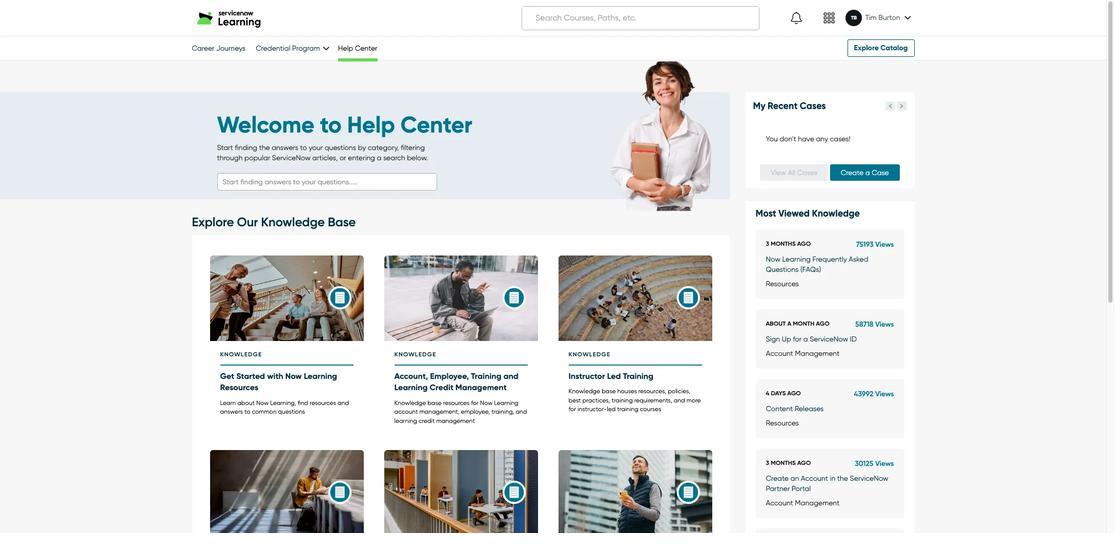 Task type: locate. For each thing, give the bounding box(es) containing it.
1 vertical spatial 3 months ago
[[766, 460, 811, 467]]

search
[[383, 154, 405, 162]]

1 horizontal spatial training
[[623, 371, 654, 381]]

resources inside 43992 views list item
[[766, 419, 799, 427]]

help center
[[338, 44, 378, 52]]

training for led
[[623, 371, 654, 381]]

0 vertical spatial answers
[[272, 144, 298, 152]]

knowledge right our on the left top of the page
[[261, 215, 325, 230]]

3 months ago for 75193 views
[[766, 240, 811, 247]]

0 horizontal spatial explore
[[192, 215, 234, 230]]

3 months ago up questions
[[766, 240, 811, 247]]

Search Courses, Paths, etc. text field
[[522, 6, 759, 29]]

to for help
[[300, 144, 307, 152]]

1 horizontal spatial questions
[[325, 144, 356, 152]]

75193 views
[[856, 240, 894, 249]]

ago inside 30125 views list item
[[798, 460, 811, 467]]

management for 58718 views
[[795, 349, 840, 358]]

months for 30125 views
[[771, 460, 796, 467]]

1 vertical spatial create
[[766, 474, 789, 483]]

0 horizontal spatial for
[[471, 400, 479, 407]]

resources inside learn about now learning, find resources and answers to common questions
[[310, 400, 336, 407]]

views right 30125
[[876, 460, 894, 468]]

0 vertical spatial help
[[338, 44, 353, 52]]

resources down content
[[766, 419, 799, 427]]

0 horizontal spatial to
[[245, 409, 250, 416]]

learning down account,
[[394, 383, 428, 393]]

1 3 months ago from the top
[[766, 240, 811, 247]]

2 horizontal spatial servicenow
[[850, 474, 889, 483]]

tim
[[866, 13, 877, 22]]

management inside '58718 views' 'list item'
[[795, 349, 840, 358]]

cases!
[[830, 135, 851, 143]]

best
[[569, 397, 581, 404]]

you don't have any cases!
[[766, 135, 851, 143]]

resources
[[766, 280, 799, 288], [220, 383, 258, 393], [766, 419, 799, 427]]

credit
[[430, 383, 454, 393]]

base inside knowledge base houses  resources, policies, best practices, training requirements, and more for instructor-led training courses
[[602, 388, 616, 395]]

to
[[320, 111, 342, 139], [300, 144, 307, 152], [245, 409, 250, 416]]

recent
[[768, 100, 798, 112]]

burton
[[879, 13, 900, 22]]

account inside '58718 views' 'list item'
[[766, 349, 794, 358]]

answers down welcome
[[272, 144, 298, 152]]

base
[[328, 215, 356, 230]]

management up the employee,
[[456, 383, 507, 393]]

account,
[[394, 371, 428, 381]]

days
[[771, 390, 786, 397]]

2 vertical spatial resources
[[766, 419, 799, 427]]

to left common
[[245, 409, 250, 416]]

1 horizontal spatial to
[[300, 144, 307, 152]]

resources
[[310, 400, 336, 407], [443, 400, 470, 407]]

1 horizontal spatial for
[[569, 406, 576, 413]]

with
[[267, 371, 283, 381]]

resources right find
[[310, 400, 336, 407]]

requirements,
[[635, 397, 673, 404]]

and right training,
[[516, 409, 527, 416]]

58718 views list item
[[756, 309, 905, 369]]

0 vertical spatial account
[[766, 349, 794, 358]]

0 vertical spatial explore
[[854, 44, 879, 52]]

list
[[746, 229, 915, 534]]

account inside create an account in the servicenow partner portal
[[801, 474, 828, 483]]

knowledge up best
[[569, 388, 600, 395]]

1 horizontal spatial explore
[[854, 44, 879, 52]]

questions down 'learning,'
[[278, 409, 305, 416]]

sign up for a servicenow id
[[766, 335, 857, 343]]

resources inside the get started with now learning resources
[[220, 383, 258, 393]]

views for 30125 views
[[876, 460, 894, 468]]

for inside knowledge base resources for now learning account management,  employee,  training, and learning credit management
[[471, 400, 479, 407]]

1 image image from the left
[[791, 12, 803, 24]]

now up common
[[256, 400, 269, 407]]

base up practices,
[[602, 388, 616, 395]]

30125 views list item
[[756, 449, 905, 519]]

knowledge up instructor
[[569, 351, 611, 359]]

create left case
[[841, 169, 864, 177]]

0 horizontal spatial create
[[766, 474, 789, 483]]

learning inside knowledge base resources for now learning account management,  employee,  training, and learning credit management
[[494, 400, 519, 407]]

0 vertical spatial 3
[[766, 240, 769, 247]]

for right the up
[[793, 335, 802, 343]]

create up partner
[[766, 474, 789, 483]]

and right find
[[338, 400, 349, 407]]

now inside the get started with now learning resources
[[285, 371, 302, 381]]

account management down sign up for a servicenow id
[[766, 349, 840, 358]]

portal
[[792, 485, 811, 493]]

1 3 from the top
[[766, 240, 769, 247]]

answers inside welcome to help center start finding the answers to your questions by category, filtering through popular servicenow articles, or entering a search below.
[[272, 144, 298, 152]]

knowledge
[[812, 208, 860, 219], [261, 215, 325, 230], [220, 351, 262, 359], [394, 351, 436, 359], [569, 351, 611, 359], [569, 388, 600, 395], [394, 400, 426, 407]]

1 vertical spatial resources
[[220, 383, 258, 393]]

about a month ago
[[766, 320, 830, 327]]

ago up content releases
[[788, 390, 801, 397]]

1 vertical spatial account
[[801, 474, 828, 483]]

1 horizontal spatial about
[[766, 320, 786, 327]]

servicenow down your
[[272, 154, 311, 162]]

2 resources from the left
[[443, 400, 470, 407]]

2 horizontal spatial to
[[320, 111, 342, 139]]

views right 43992
[[876, 390, 894, 399]]

2 horizontal spatial for
[[793, 335, 802, 343]]

and inside account, employee, training and learning credit management
[[504, 371, 519, 381]]

3 up questions
[[766, 240, 769, 247]]

views
[[876, 240, 894, 249], [876, 320, 894, 329], [876, 390, 894, 399], [876, 460, 894, 468]]

help
[[338, 44, 353, 52], [347, 111, 395, 139]]

1 horizontal spatial create
[[841, 169, 864, 177]]

help up by
[[347, 111, 395, 139]]

1 horizontal spatial answers
[[272, 144, 298, 152]]

3 months ago inside 30125 views list item
[[766, 460, 811, 467]]

and up training,
[[504, 371, 519, 381]]

resources down questions
[[766, 280, 799, 288]]

knowledge link for and
[[387, 257, 541, 366]]

management down portal
[[795, 499, 840, 507]]

credential program link
[[256, 44, 328, 52]]

courses
[[640, 406, 661, 413]]

for down best
[[569, 406, 576, 413]]

0 vertical spatial 3 months ago
[[766, 240, 811, 247]]

1 horizontal spatial resources
[[443, 400, 470, 407]]

1 vertical spatial months
[[771, 460, 796, 467]]

2 vertical spatial account
[[766, 499, 794, 507]]

1 horizontal spatial base
[[602, 388, 616, 395]]

0 horizontal spatial image image
[[791, 12, 803, 24]]

training inside account, employee, training and learning credit management
[[471, 371, 502, 381]]

2 training from the left
[[623, 371, 654, 381]]

1 vertical spatial help
[[347, 111, 395, 139]]

resources down started
[[220, 383, 258, 393]]

explore for explore our knowledge base
[[192, 215, 234, 230]]

1 horizontal spatial knowledge link
[[387, 257, 541, 366]]

0 vertical spatial resources
[[766, 280, 799, 288]]

the inside welcome to help center start finding the answers to your questions by category, filtering through popular servicenow articles, or entering a search below.
[[259, 144, 270, 152]]

management down sign up for a servicenow id
[[795, 349, 840, 358]]

ago for 75193 views
[[798, 240, 811, 247]]

training
[[612, 397, 633, 404], [617, 406, 639, 413]]

resources for 43992 views
[[766, 419, 799, 427]]

1 vertical spatial answers
[[220, 409, 243, 416]]

views for 58718 views
[[876, 320, 894, 329]]

create
[[841, 169, 864, 177], [766, 474, 789, 483]]

now up the employee,
[[480, 400, 493, 407]]

most
[[756, 208, 776, 219]]

get
[[220, 371, 234, 381]]

0 vertical spatial questions
[[325, 144, 356, 152]]

1 knowledge link from the left
[[212, 257, 367, 366]]

account up portal
[[801, 474, 828, 483]]

ago up sign up for a servicenow id link
[[816, 320, 830, 327]]

0 vertical spatial servicenow
[[272, 154, 311, 162]]

3 months ago inside 75193 views list item
[[766, 240, 811, 247]]

filtering
[[401, 144, 425, 152]]

questions
[[766, 265, 799, 274]]

a left month
[[788, 320, 792, 327]]

account down partner
[[766, 499, 794, 507]]

questions inside learn about now learning, find resources and answers to common questions
[[278, 409, 305, 416]]

ago inside 75193 views list item
[[798, 240, 811, 247]]

4 views from the top
[[876, 460, 894, 468]]

0 vertical spatial create
[[841, 169, 864, 177]]

for inside knowledge base houses  resources, policies, best practices, training requirements, and more for instructor-led training courses
[[569, 406, 576, 413]]

knowledge link
[[212, 257, 367, 366], [387, 257, 541, 366], [561, 257, 715, 366]]

0 horizontal spatial the
[[259, 144, 270, 152]]

1 vertical spatial servicenow
[[810, 335, 849, 343]]

training right employee,
[[471, 371, 502, 381]]

3 up partner
[[766, 460, 769, 467]]

our
[[237, 215, 258, 230]]

sign up for a servicenow id link
[[766, 334, 894, 344]]

and
[[504, 371, 519, 381], [674, 397, 685, 404], [338, 400, 349, 407], [516, 409, 527, 416]]

2 3 from the top
[[766, 460, 769, 467]]

account management
[[766, 349, 840, 358], [766, 499, 840, 507]]

4 days ago
[[766, 390, 801, 397]]

1 training from the left
[[471, 371, 502, 381]]

now up questions
[[766, 255, 781, 263]]

2 views from the top
[[876, 320, 894, 329]]

0 horizontal spatial questions
[[278, 409, 305, 416]]

months inside 75193 views list item
[[771, 240, 796, 247]]

1 vertical spatial about
[[237, 400, 255, 407]]

3 views from the top
[[876, 390, 894, 399]]

1 vertical spatial account management
[[766, 499, 840, 507]]

resources,
[[639, 388, 667, 395]]

help center link
[[338, 44, 378, 62]]

the up popular
[[259, 144, 270, 152]]

ago inside 43992 views list item
[[788, 390, 801, 397]]

servicenow down 30125
[[850, 474, 889, 483]]

0 horizontal spatial servicenow
[[272, 154, 311, 162]]

management
[[795, 349, 840, 358], [456, 383, 507, 393], [795, 499, 840, 507]]

1 vertical spatial to
[[300, 144, 307, 152]]

views inside 'list item'
[[876, 320, 894, 329]]

0 vertical spatial training
[[612, 397, 633, 404]]

a left case
[[866, 169, 870, 177]]

questions up or
[[325, 144, 356, 152]]

2 horizontal spatial knowledge link
[[561, 257, 715, 366]]

center
[[355, 44, 378, 52], [401, 111, 472, 139]]

resources up management
[[443, 400, 470, 407]]

2 vertical spatial servicenow
[[850, 474, 889, 483]]

explore left our on the left top of the page
[[192, 215, 234, 230]]

0 horizontal spatial knowledge link
[[212, 257, 367, 366]]

tb
[[851, 15, 857, 21]]

0 horizontal spatial resources
[[310, 400, 336, 407]]

training down houses
[[612, 397, 633, 404]]

2 knowledge link from the left
[[387, 257, 541, 366]]

resources inside 75193 views list item
[[766, 280, 799, 288]]

75193 views list item
[[756, 229, 905, 299]]

a down category,
[[377, 154, 382, 162]]

1 horizontal spatial center
[[401, 111, 472, 139]]

cases
[[800, 100, 826, 112]]

account management inside 30125 views list item
[[766, 499, 840, 507]]

30125
[[855, 460, 874, 468]]

about up sign
[[766, 320, 786, 327]]

now right with
[[285, 371, 302, 381]]

servicenow
[[272, 154, 311, 162], [810, 335, 849, 343], [850, 474, 889, 483]]

form
[[217, 173, 585, 191]]

about right 'learn'
[[237, 400, 255, 407]]

help right program
[[338, 44, 353, 52]]

account management inside '58718 views' 'list item'
[[766, 349, 840, 358]]

partner
[[766, 485, 790, 493]]

to left your
[[300, 144, 307, 152]]

ago up the an
[[798, 460, 811, 467]]

0 vertical spatial management
[[795, 349, 840, 358]]

popular
[[245, 154, 270, 162]]

questions inside welcome to help center start finding the answers to your questions by category, filtering through popular servicenow articles, or entering a search below.
[[325, 144, 356, 152]]

views right 58718 on the right of the page
[[876, 320, 894, 329]]

training right led
[[617, 406, 639, 413]]

to inside learn about now learning, find resources and answers to common questions
[[245, 409, 250, 416]]

explore left the catalog
[[854, 44, 879, 52]]

a inside button
[[866, 169, 870, 177]]

1 vertical spatial base
[[428, 400, 442, 407]]

career journeys
[[192, 44, 246, 52]]

months inside 30125 views list item
[[771, 460, 796, 467]]

1 vertical spatial center
[[401, 111, 472, 139]]

3 months ago for 30125 views
[[766, 460, 811, 467]]

learning up find
[[304, 371, 337, 381]]

0 vertical spatial base
[[602, 388, 616, 395]]

base for employee,
[[428, 400, 442, 407]]

base inside knowledge base resources for now learning account management,  employee,  training, and learning credit management
[[428, 400, 442, 407]]

practices,
[[583, 397, 610, 404]]

1 resources from the left
[[310, 400, 336, 407]]

learning up questions
[[783, 255, 811, 263]]

views right 75193
[[876, 240, 894, 249]]

training up houses
[[623, 371, 654, 381]]

learning,
[[270, 400, 296, 407]]

1 vertical spatial explore
[[192, 215, 234, 230]]

account down sign
[[766, 349, 794, 358]]

servicenow left id
[[810, 335, 849, 343]]

months up the an
[[771, 460, 796, 467]]

1 views from the top
[[876, 240, 894, 249]]

0 vertical spatial to
[[320, 111, 342, 139]]

learning up training,
[[494, 400, 519, 407]]

1 months from the top
[[771, 240, 796, 247]]

months
[[771, 240, 796, 247], [771, 460, 796, 467]]

and down policies,
[[674, 397, 685, 404]]

training,
[[492, 409, 514, 416]]

ago
[[798, 240, 811, 247], [816, 320, 830, 327], [788, 390, 801, 397], [798, 460, 811, 467]]

create inside create an account in the servicenow partner portal
[[766, 474, 789, 483]]

2 3 months ago from the top
[[766, 460, 811, 467]]

1 vertical spatial 3
[[766, 460, 769, 467]]

0 horizontal spatial about
[[237, 400, 255, 407]]

servicenow inside welcome to help center start finding the answers to your questions by category, filtering through popular servicenow articles, or entering a search below.
[[272, 154, 311, 162]]

answers down 'learn'
[[220, 409, 243, 416]]

43992
[[854, 390, 874, 399]]

and inside knowledge base houses  resources, policies, best practices, training requirements, and more for instructor-led training courses
[[674, 397, 685, 404]]

3 months ago up the an
[[766, 460, 811, 467]]

learning inside account, employee, training and learning credit management
[[394, 383, 428, 393]]

ago up now learning frequently asked questions (faqs)
[[798, 240, 811, 247]]

0 vertical spatial account management
[[766, 349, 840, 358]]

0 vertical spatial center
[[355, 44, 378, 52]]

account management down portal
[[766, 499, 840, 507]]

3
[[766, 240, 769, 247], [766, 460, 769, 467]]

0 vertical spatial the
[[259, 144, 270, 152]]

frequently
[[813, 255, 847, 263]]

create inside button
[[841, 169, 864, 177]]

1 vertical spatial questions
[[278, 409, 305, 416]]

0 horizontal spatial base
[[428, 400, 442, 407]]

2 vertical spatial management
[[795, 499, 840, 507]]

knowledge base houses  resources, policies, best practices, training requirements, and more for instructor-led training courses
[[569, 388, 701, 413]]

by
[[358, 144, 366, 152]]

0 vertical spatial months
[[771, 240, 796, 247]]

0 vertical spatial about
[[766, 320, 786, 327]]

create a case button
[[830, 164, 900, 181]]

and inside learn about now learning, find resources and answers to common questions
[[338, 400, 349, 407]]

0 horizontal spatial training
[[471, 371, 502, 381]]

image image
[[791, 12, 803, 24], [824, 12, 836, 24]]

the right in
[[838, 474, 848, 483]]

2 account management from the top
[[766, 499, 840, 507]]

months up questions
[[771, 240, 796, 247]]

learning
[[783, 255, 811, 263], [304, 371, 337, 381], [394, 383, 428, 393], [494, 400, 519, 407]]

knowledge up account
[[394, 400, 426, 407]]

1 horizontal spatial the
[[838, 474, 848, 483]]

employee,
[[461, 409, 490, 416]]

answers inside learn about now learning, find resources and answers to common questions
[[220, 409, 243, 416]]

to up your
[[320, 111, 342, 139]]

2 vertical spatial to
[[245, 409, 250, 416]]

management inside 30125 views list item
[[795, 499, 840, 507]]

1 horizontal spatial servicenow
[[810, 335, 849, 343]]

1 vertical spatial the
[[838, 474, 848, 483]]

have
[[798, 135, 815, 143]]

1 vertical spatial management
[[456, 383, 507, 393]]

0 horizontal spatial answers
[[220, 409, 243, 416]]

for up the employee,
[[471, 400, 479, 407]]

account
[[766, 349, 794, 358], [801, 474, 828, 483], [766, 499, 794, 507]]

2 months from the top
[[771, 460, 796, 467]]

account management for 30125 views
[[766, 499, 840, 507]]

1 horizontal spatial image image
[[824, 12, 836, 24]]

Search text field
[[217, 173, 438, 191]]

1 account management from the top
[[766, 349, 840, 358]]

don't
[[780, 135, 796, 143]]

base up management,
[[428, 400, 442, 407]]



Task type: describe. For each thing, give the bounding box(es) containing it.
get started with now learning resources link
[[220, 371, 337, 393]]

for inside '58718 views' 'list item'
[[793, 335, 802, 343]]

more
[[687, 397, 701, 404]]

account, employee, training and learning credit management link
[[394, 371, 519, 393]]

knowledge up account,
[[394, 351, 436, 359]]

43992 views
[[854, 390, 894, 399]]

servicenow inside create an account in the servicenow partner portal
[[850, 474, 889, 483]]

my recent cases
[[753, 100, 826, 112]]

ago for 30125 views
[[798, 460, 811, 467]]

views for 43992 views
[[876, 390, 894, 399]]

1 vertical spatial training
[[617, 406, 639, 413]]

any
[[816, 135, 829, 143]]

create an account in the servicenow partner portal link
[[766, 473, 894, 494]]

create for create a case
[[841, 169, 864, 177]]

my
[[753, 100, 766, 112]]

(faqs)
[[801, 265, 821, 274]]

help inside welcome to help center start finding the answers to your questions by category, filtering through popular servicenow articles, or entering a search below.
[[347, 111, 395, 139]]

answers for learn
[[220, 409, 243, 416]]

ago for 43992 views
[[788, 390, 801, 397]]

explore our knowledge base
[[192, 215, 356, 230]]

below.
[[407, 154, 428, 162]]

questions for now
[[278, 409, 305, 416]]

id
[[850, 335, 857, 343]]

43992 views list item
[[756, 379, 905, 439]]

resources for 75193 views
[[766, 280, 799, 288]]

account
[[394, 409, 418, 416]]

policies,
[[668, 388, 691, 395]]

75193
[[856, 240, 874, 249]]

views for 75193 views
[[876, 240, 894, 249]]

explore catalog link
[[848, 39, 915, 57]]

learning inside now learning frequently asked questions (faqs)
[[783, 255, 811, 263]]

questions for help
[[325, 144, 356, 152]]

your
[[309, 144, 323, 152]]

2 image image from the left
[[824, 12, 836, 24]]

answers for welcome
[[272, 144, 298, 152]]

months for 75193 views
[[771, 240, 796, 247]]

account for 58718
[[766, 349, 794, 358]]

base for led
[[602, 388, 616, 395]]

program
[[292, 44, 320, 52]]

ago inside '58718 views' 'list item'
[[816, 320, 830, 327]]

content releases link
[[766, 404, 894, 414]]

led
[[607, 371, 621, 381]]

and inside knowledge base resources for now learning account management,  employee,  training, and learning credit management
[[516, 409, 527, 416]]

catalog
[[881, 44, 908, 52]]

portal logo image
[[197, 8, 266, 28]]

an
[[791, 474, 799, 483]]

or
[[340, 154, 346, 162]]

now inside learn about now learning, find resources and answers to common questions
[[256, 400, 269, 407]]

58718 views
[[856, 320, 894, 329]]

through
[[217, 154, 243, 162]]

knowledge up started
[[220, 351, 262, 359]]

learning
[[394, 418, 417, 425]]

now learning frequently asked questions (faqs) link
[[766, 254, 894, 275]]

account for 30125
[[766, 499, 794, 507]]

now inside knowledge base resources for now learning account management,  employee,  training, and learning credit management
[[480, 400, 493, 407]]

category,
[[368, 144, 399, 152]]

most viewed knowledge
[[756, 208, 860, 219]]

3 for 30125 views
[[766, 460, 769, 467]]

a inside welcome to help center start finding the answers to your questions by category, filtering through popular servicenow articles, or entering a search below.
[[377, 154, 382, 162]]

58718
[[856, 320, 874, 329]]

management for 30125 views
[[795, 499, 840, 507]]

knowledge inside knowledge base houses  resources, policies, best practices, training requirements, and more for instructor-led training courses
[[569, 388, 600, 395]]

tim burton
[[866, 13, 900, 22]]

finding
[[235, 144, 257, 152]]

employee,
[[430, 371, 469, 381]]

you
[[766, 135, 778, 143]]

about inside '58718 views' 'list item'
[[766, 320, 786, 327]]

a down month
[[804, 335, 808, 343]]

knowledge inside knowledge base resources for now learning account management,  employee,  training, and learning credit management
[[394, 400, 426, 407]]

3 for 75193 views
[[766, 240, 769, 247]]

instructor
[[569, 371, 605, 381]]

center inside welcome to help center start finding the answers to your questions by category, filtering through popular servicenow articles, or entering a search below.
[[401, 111, 472, 139]]

sign
[[766, 335, 780, 343]]

now inside now learning frequently asked questions (faqs)
[[766, 255, 781, 263]]

welcome to help center start finding the answers to your questions by category, filtering through popular servicenow articles, or entering a search below.
[[217, 111, 472, 162]]

30125 views
[[855, 460, 894, 468]]

houses
[[618, 388, 637, 395]]

header menu menu bar
[[762, 2, 915, 34]]

the inside create an account in the servicenow partner portal
[[838, 474, 848, 483]]

knowledge link for now
[[212, 257, 367, 366]]

led
[[607, 406, 616, 413]]

help inside help center link
[[338, 44, 353, 52]]

content releases
[[766, 405, 824, 413]]

account, employee, training and learning credit management
[[394, 371, 519, 393]]

create a case
[[841, 169, 889, 177]]

create an account in the servicenow partner portal
[[766, 474, 889, 493]]

up
[[782, 335, 791, 343]]

knowledge base resources for now learning account management,  employee,  training, and learning credit management
[[394, 400, 527, 425]]

instructor led training
[[569, 371, 654, 381]]

instructor-
[[578, 406, 607, 413]]

about inside learn about now learning, find resources and answers to common questions
[[237, 400, 255, 407]]

common
[[252, 409, 277, 416]]

servicenow inside '58718 views' 'list item'
[[810, 335, 849, 343]]

entering
[[348, 154, 375, 162]]

3 knowledge link from the left
[[561, 257, 715, 366]]

4
[[766, 390, 770, 397]]

journeys
[[216, 44, 246, 52]]

articles,
[[312, 154, 338, 162]]

explore for explore catalog
[[854, 44, 879, 52]]

month
[[793, 320, 815, 327]]

viewed
[[779, 208, 810, 219]]

account management for 58718 views
[[766, 349, 840, 358]]

resources inside knowledge base resources for now learning account management,  employee,  training, and learning credit management
[[443, 400, 470, 407]]

create for create an account in the servicenow partner portal
[[766, 474, 789, 483]]

knowledge right viewed at the right top
[[812, 208, 860, 219]]

now learning frequently asked questions (faqs)
[[766, 255, 869, 274]]

case
[[872, 169, 889, 177]]

training for employee,
[[471, 371, 502, 381]]

explore catalog
[[854, 44, 908, 52]]

learn about now learning, find resources and answers to common questions
[[220, 400, 349, 416]]

learning inside the get started with now learning resources
[[304, 371, 337, 381]]

content
[[766, 405, 793, 413]]

find
[[298, 400, 308, 407]]

::options.aria_label_title element
[[756, 208, 907, 219]]

credential
[[256, 44, 290, 52]]

to for now
[[245, 409, 250, 416]]

list containing 75193 views
[[746, 229, 915, 534]]

career
[[192, 44, 215, 52]]

management inside account, employee, training and learning credit management
[[456, 383, 507, 393]]

credential program
[[256, 44, 320, 52]]

0 horizontal spatial center
[[355, 44, 378, 52]]

management,
[[420, 409, 460, 416]]

credit
[[419, 418, 435, 425]]

management
[[437, 418, 475, 425]]



Task type: vqa. For each thing, say whether or not it's contained in the screenshot.
5th snaf from the top
no



